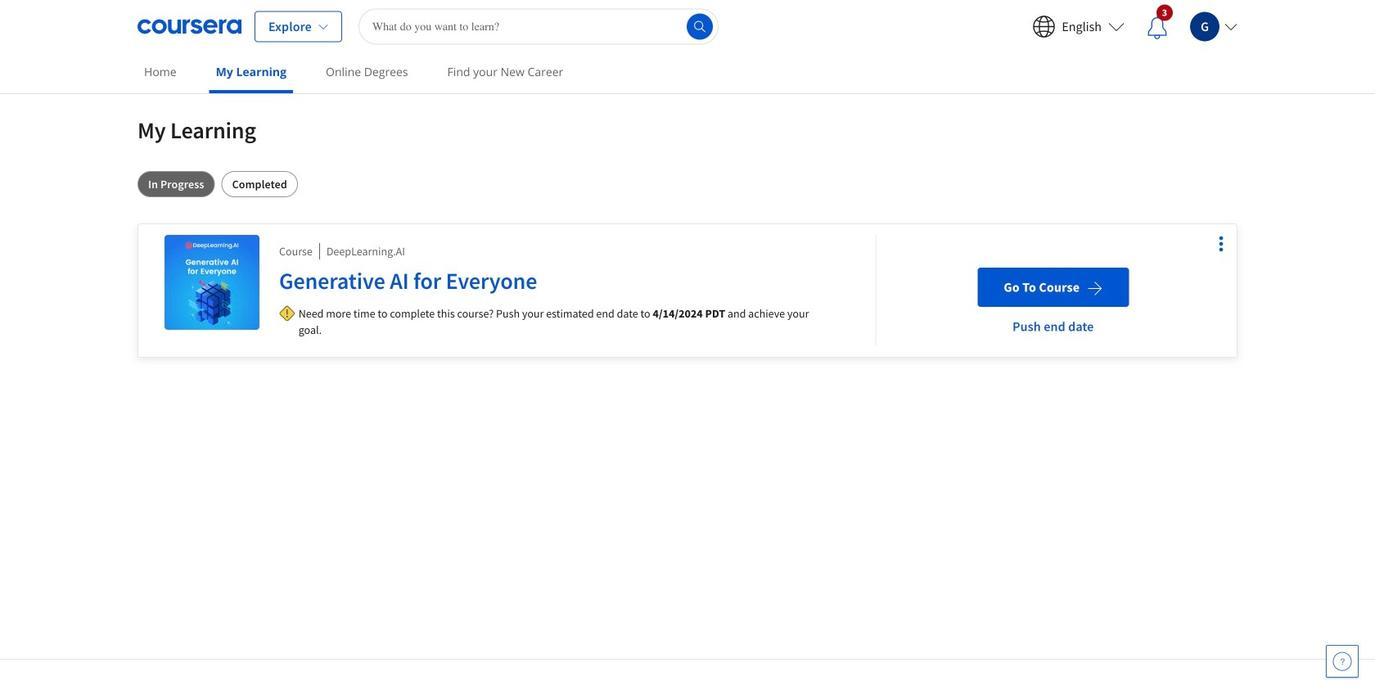 Task type: vqa. For each thing, say whether or not it's contained in the screenshot.
the Generative AI for Everyone image
yes



Task type: describe. For each thing, give the bounding box(es) containing it.
What do you want to learn? text field
[[359, 9, 719, 45]]

coursera image
[[138, 14, 242, 40]]

help center image
[[1333, 652, 1353, 671]]



Task type: locate. For each thing, give the bounding box(es) containing it.
generative ai for everyone image
[[165, 235, 260, 330]]

tab list
[[138, 171, 1238, 197]]

more option for generative ai for everyone image
[[1210, 233, 1233, 255]]

None search field
[[359, 9, 719, 45]]



